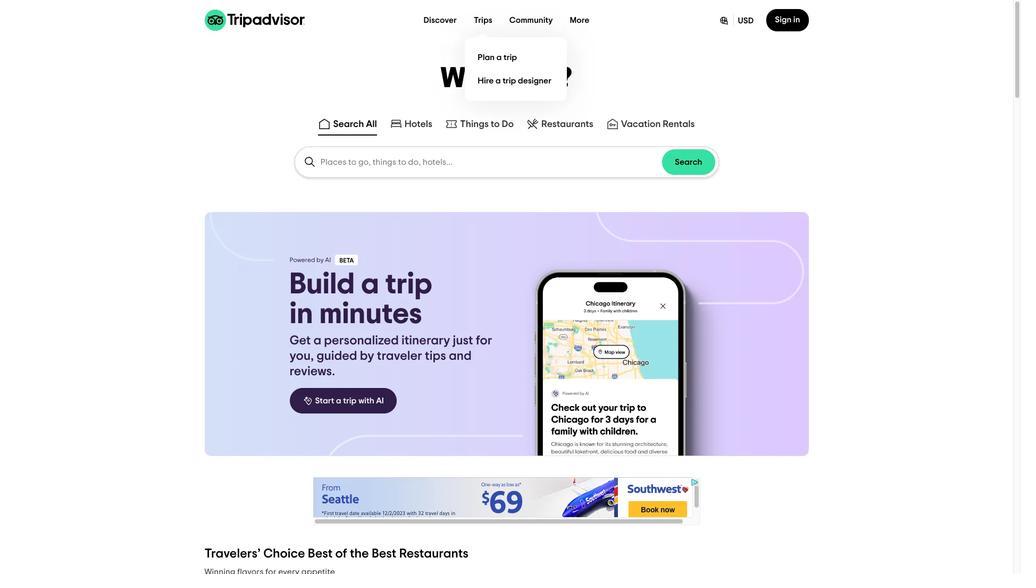 Task type: locate. For each thing, give the bounding box(es) containing it.
0 vertical spatial by
[[316, 257, 324, 263]]

powered by ai
[[290, 257, 331, 263]]

menu containing plan a trip
[[465, 37, 567, 101]]

things to do link
[[445, 118, 514, 130]]

0 vertical spatial search
[[333, 120, 364, 129]]

1 vertical spatial ai
[[376, 397, 384, 405]]

by right the powered
[[316, 257, 324, 263]]

search search field down to
[[320, 157, 662, 167]]

by
[[316, 257, 324, 263], [360, 350, 374, 363]]

trip
[[504, 53, 517, 61], [503, 76, 516, 85], [385, 270, 432, 299], [343, 397, 357, 405]]

best left of
[[308, 548, 333, 561]]

1 vertical spatial search
[[675, 158, 702, 166]]

a
[[496, 53, 502, 61], [496, 76, 501, 85], [361, 270, 379, 299], [313, 335, 321, 347], [336, 397, 341, 405]]

in right sign
[[793, 15, 800, 24]]

best
[[308, 548, 333, 561], [372, 548, 396, 561]]

all
[[366, 120, 377, 129]]

search for search all
[[333, 120, 364, 129]]

search down 'rentals'
[[675, 158, 702, 166]]

tab list
[[0, 113, 1013, 138]]

where
[[440, 64, 526, 93]]

usd
[[738, 16, 754, 25]]

personalized
[[324, 335, 399, 347]]

plan a trip
[[478, 53, 517, 61]]

trip inside build a trip in minutes get a personalized itinerary just for you, guided by traveler tips and reviews.
[[385, 270, 432, 299]]

you,
[[290, 350, 314, 363]]

search inside search "button"
[[675, 158, 702, 166]]

1 horizontal spatial best
[[372, 548, 396, 561]]

do
[[502, 120, 514, 129]]

1 horizontal spatial restaurants
[[541, 120, 593, 129]]

things to do
[[460, 120, 514, 129]]

1 vertical spatial restaurants
[[399, 548, 468, 561]]

a right plan at the left of page
[[496, 53, 502, 61]]

tab list containing search all
[[0, 113, 1013, 138]]

0 horizontal spatial ai
[[325, 257, 331, 263]]

advertisement region
[[313, 478, 700, 525]]

2 best from the left
[[372, 548, 396, 561]]

ai left the beta
[[325, 257, 331, 263]]

ai right with
[[376, 397, 384, 405]]

ai
[[325, 257, 331, 263], [376, 397, 384, 405]]

minutes
[[319, 299, 422, 329]]

travelers' choice best of the best restaurants
[[204, 548, 468, 561]]

search for search
[[675, 158, 702, 166]]

community button
[[501, 10, 561, 31]]

a right start
[[336, 397, 341, 405]]

a for hire
[[496, 76, 501, 85]]

0 vertical spatial in
[[793, 15, 800, 24]]

for
[[476, 335, 492, 347]]

in inside build a trip in minutes get a personalized itinerary just for you, guided by traveler tips and reviews.
[[290, 299, 313, 329]]

a inside button
[[336, 397, 341, 405]]

0 horizontal spatial search
[[333, 120, 364, 129]]

1 vertical spatial by
[[360, 350, 374, 363]]

search search field down do at the top of the page
[[295, 147, 718, 177]]

1 horizontal spatial by
[[360, 350, 374, 363]]

restaurants button
[[524, 115, 596, 136]]

1 horizontal spatial ai
[[376, 397, 384, 405]]

0 vertical spatial restaurants
[[541, 120, 593, 129]]

hire
[[478, 76, 494, 85]]

start
[[315, 397, 334, 405]]

a right build
[[361, 270, 379, 299]]

search
[[333, 120, 364, 129], [675, 158, 702, 166]]

trips
[[474, 16, 492, 24]]

discover button
[[415, 10, 465, 31]]

1 horizontal spatial search
[[675, 158, 702, 166]]

itinerary
[[402, 335, 450, 347]]

rentals
[[663, 120, 695, 129]]

get
[[290, 335, 311, 347]]

powered
[[290, 257, 315, 263]]

menu
[[465, 37, 567, 101]]

by down personalized
[[360, 350, 374, 363]]

trip inside button
[[343, 397, 357, 405]]

a right get
[[313, 335, 321, 347]]

in
[[793, 15, 800, 24], [290, 299, 313, 329]]

Search search field
[[295, 147, 718, 177], [320, 157, 662, 167]]

community
[[509, 16, 553, 24]]

restaurants
[[541, 120, 593, 129], [399, 548, 468, 561]]

start a trip with ai button
[[290, 388, 397, 414]]

search inside search all button
[[333, 120, 364, 129]]

search search field containing search
[[295, 147, 718, 177]]

search left all
[[333, 120, 364, 129]]

best right the
[[372, 548, 396, 561]]

hire a trip designer
[[478, 76, 551, 85]]

a right hire
[[496, 76, 501, 85]]

restaurants link
[[527, 118, 593, 130]]

the
[[350, 548, 369, 561]]

build a trip in minutes get a personalized itinerary just for you, guided by traveler tips and reviews.
[[290, 270, 492, 378]]

1 best from the left
[[308, 548, 333, 561]]

search button
[[662, 149, 715, 175]]

0 horizontal spatial best
[[308, 548, 333, 561]]

usd button
[[710, 9, 762, 31]]

reviews.
[[290, 365, 335, 378]]

build
[[290, 270, 355, 299]]

0 horizontal spatial in
[[290, 299, 313, 329]]

1 vertical spatial in
[[290, 299, 313, 329]]

in up get
[[290, 299, 313, 329]]

choice
[[263, 548, 305, 561]]

ai inside button
[[376, 397, 384, 405]]



Task type: vqa. For each thing, say whether or not it's contained in the screenshot.
Search ICON
yes



Task type: describe. For each thing, give the bounding box(es) containing it.
designer
[[518, 76, 551, 85]]

vacation
[[621, 120, 661, 129]]

restaurants inside button
[[541, 120, 593, 129]]

start a trip with ai
[[315, 397, 384, 405]]

hotels link
[[390, 118, 432, 130]]

search all button
[[316, 115, 379, 136]]

search image
[[303, 156, 316, 169]]

travelers'
[[204, 548, 261, 561]]

more
[[570, 16, 589, 24]]

a for build
[[361, 270, 379, 299]]

vacation rentals link
[[606, 118, 695, 130]]

1 horizontal spatial in
[[793, 15, 800, 24]]

0 vertical spatial ai
[[325, 257, 331, 263]]

of
[[335, 548, 347, 561]]

0 horizontal spatial restaurants
[[399, 548, 468, 561]]

with
[[358, 397, 374, 405]]

more button
[[561, 10, 598, 31]]

trip for start
[[343, 397, 357, 405]]

to?
[[532, 64, 573, 93]]

traveler
[[377, 350, 422, 363]]

sign
[[775, 15, 792, 24]]

vacation rentals
[[621, 120, 695, 129]]

and
[[449, 350, 472, 363]]

just
[[453, 335, 473, 347]]

hotels button
[[388, 115, 434, 136]]

trips button
[[465, 10, 501, 31]]

things
[[460, 120, 489, 129]]

by inside build a trip in minutes get a personalized itinerary just for you, guided by traveler tips and reviews.
[[360, 350, 374, 363]]

search all
[[333, 120, 377, 129]]

plan a trip link
[[473, 46, 559, 69]]

plan
[[478, 53, 495, 61]]

sign in link
[[766, 9, 809, 31]]

tips
[[425, 350, 446, 363]]

0 horizontal spatial by
[[316, 257, 324, 263]]

hire a trip designer link
[[473, 69, 559, 93]]

discover
[[424, 16, 457, 24]]

vacation rentals button
[[604, 115, 697, 136]]

hotels
[[405, 120, 432, 129]]

a for start
[[336, 397, 341, 405]]

trip for plan
[[504, 53, 517, 61]]

a for plan
[[496, 53, 502, 61]]

to
[[491, 120, 500, 129]]

beta
[[339, 257, 354, 264]]

where to?
[[440, 64, 573, 93]]

guided
[[316, 350, 357, 363]]

things to do button
[[443, 115, 516, 136]]

trip for build
[[385, 270, 432, 299]]

sign in
[[775, 15, 800, 24]]

trip for hire
[[503, 76, 516, 85]]

tripadvisor image
[[204, 10, 304, 31]]



